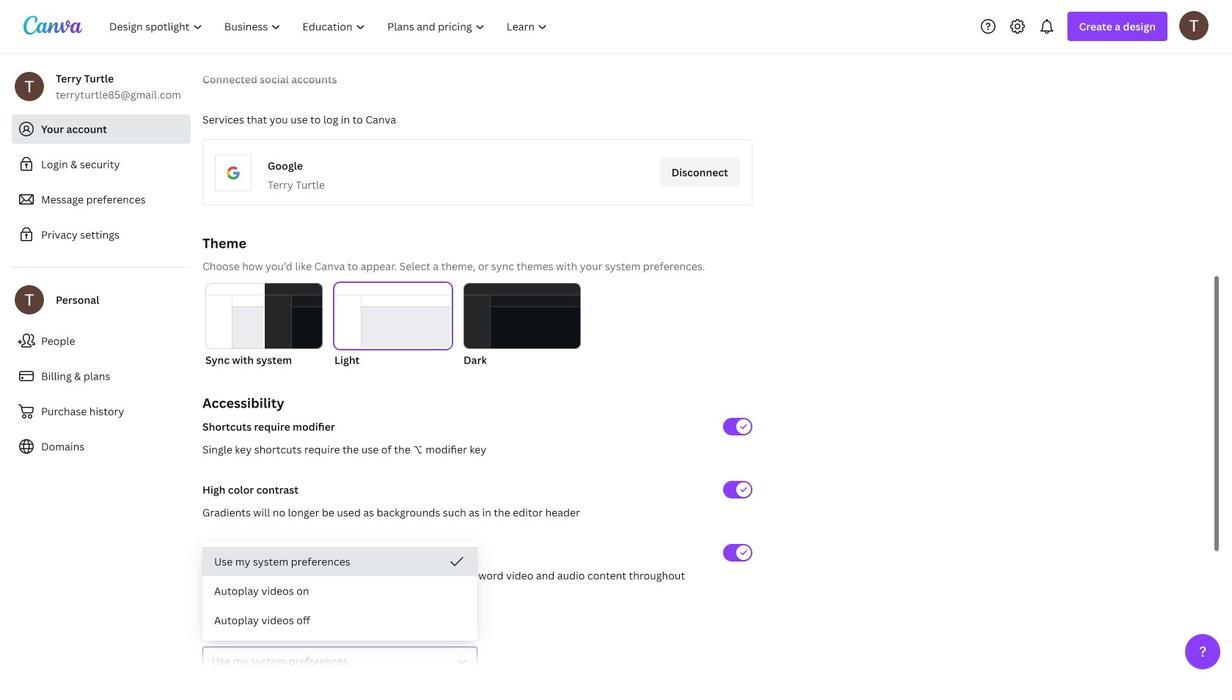 Task type: describe. For each thing, give the bounding box(es) containing it.
top level navigation element
[[100, 12, 560, 41]]

3 option from the top
[[202, 606, 478, 635]]



Task type: vqa. For each thing, say whether or not it's contained in the screenshot.
free •
no



Task type: locate. For each thing, give the bounding box(es) containing it.
terry turtle image
[[1180, 11, 1209, 40]]

1 option from the top
[[202, 547, 478, 577]]

None button
[[205, 283, 323, 368], [334, 283, 452, 368], [464, 283, 581, 368], [202, 647, 478, 676], [205, 283, 323, 368], [334, 283, 452, 368], [464, 283, 581, 368], [202, 647, 478, 676]]

2 option from the top
[[202, 577, 478, 606]]

option
[[202, 547, 478, 577], [202, 577, 478, 606], [202, 606, 478, 635]]

list box
[[202, 547, 478, 635]]



